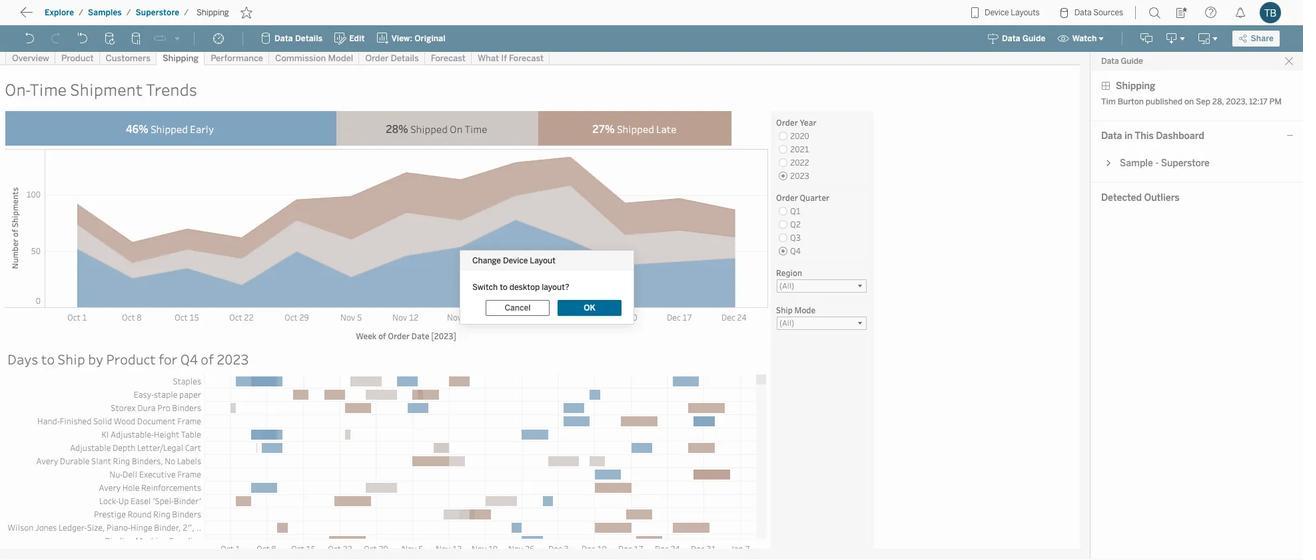 Task type: vqa. For each thing, say whether or not it's contained in the screenshot.
Samples "link"
yes



Task type: describe. For each thing, give the bounding box(es) containing it.
shipping
[[197, 8, 229, 17]]

explore
[[45, 8, 74, 17]]

to
[[60, 10, 71, 23]]

skip
[[35, 10, 57, 23]]

explore / samples / superstore /
[[45, 8, 189, 17]]

content
[[73, 10, 114, 23]]

shipping element
[[193, 8, 233, 17]]



Task type: locate. For each thing, give the bounding box(es) containing it.
explore link
[[44, 7, 75, 18]]

superstore
[[136, 8, 179, 17]]

superstore link
[[135, 7, 180, 18]]

/
[[79, 8, 83, 17], [126, 8, 131, 17], [184, 8, 189, 17]]

samples
[[88, 8, 122, 17]]

skip to content
[[35, 10, 114, 23]]

samples link
[[87, 7, 122, 18]]

2 horizontal spatial /
[[184, 8, 189, 17]]

1 horizontal spatial /
[[126, 8, 131, 17]]

1 / from the left
[[79, 8, 83, 17]]

skip to content link
[[32, 7, 136, 25]]

2 / from the left
[[126, 8, 131, 17]]

3 / from the left
[[184, 8, 189, 17]]

0 horizontal spatial /
[[79, 8, 83, 17]]

/ left shipping
[[184, 8, 189, 17]]

/ right "to"
[[79, 8, 83, 17]]

/ right samples link
[[126, 8, 131, 17]]



